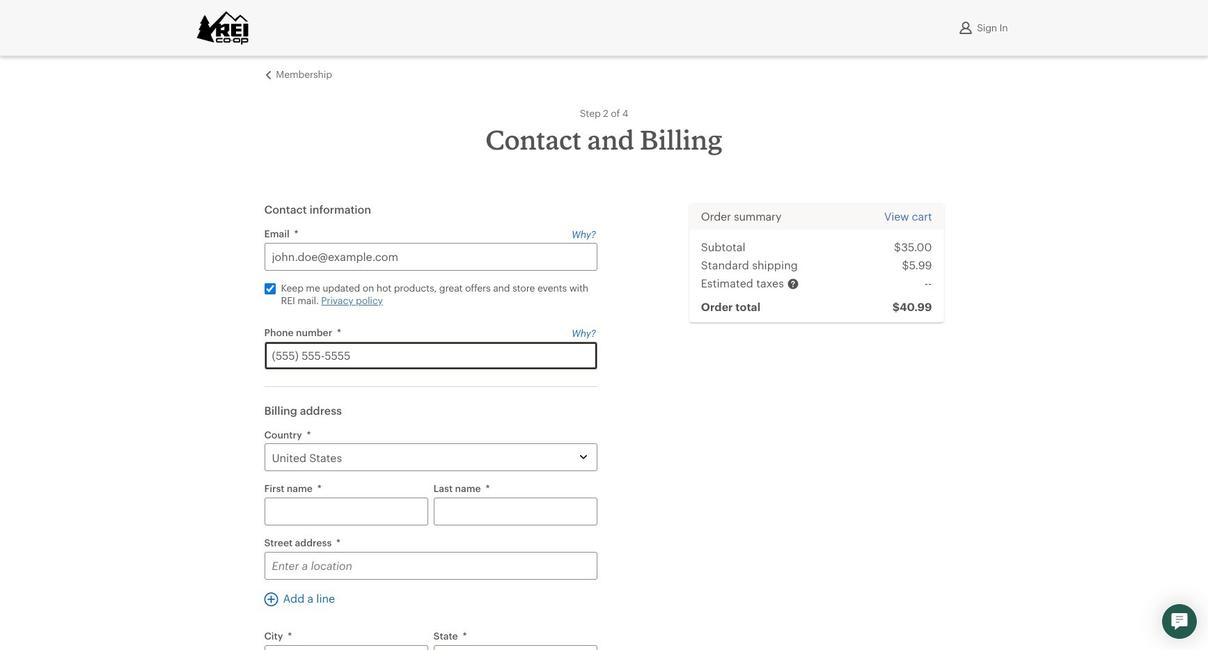 Task type: locate. For each thing, give the bounding box(es) containing it.
return to the rei.com homepage image
[[196, 11, 249, 45]]

contact information: email address element
[[264, 227, 597, 315]]

banner
[[0, 0, 1209, 56]]

Phone number telephone field
[[264, 342, 597, 370]]

rei left arrow image
[[264, 71, 273, 80]]

order total element
[[865, 298, 932, 316]]

rei add image
[[264, 593, 278, 606]]

Street address text field
[[264, 552, 597, 580]]

none checkbox inside contact information: email address element
[[264, 283, 275, 294]]

None checkbox
[[264, 283, 275, 294]]



Task type: describe. For each thing, give the bounding box(es) containing it.
First name text field
[[264, 498, 428, 526]]

Last name text field
[[434, 498, 597, 526]]

live chat image
[[1172, 614, 1188, 630]]

City text field
[[264, 645, 428, 651]]

Email email field
[[264, 243, 597, 271]]



Task type: vqa. For each thing, say whether or not it's contained in the screenshot.
Oil teal Icon
no



